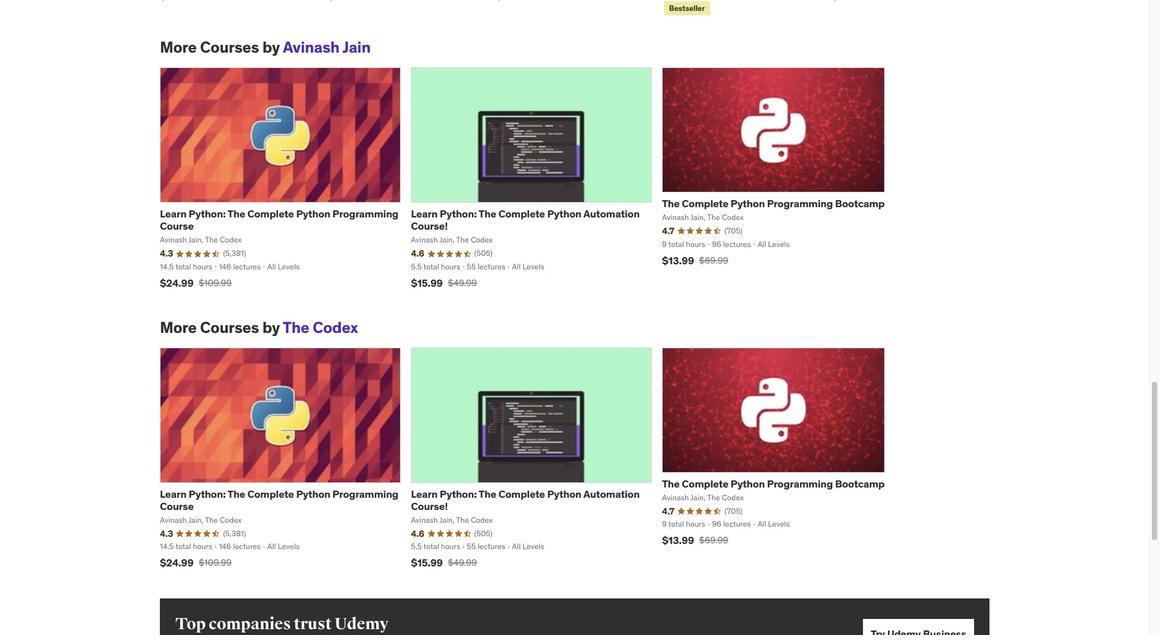 Task type: vqa. For each thing, say whether or not it's contained in the screenshot.
& related to 3.5
no



Task type: describe. For each thing, give the bounding box(es) containing it.
the codex link
[[283, 318, 358, 338]]

14.5 for more courses by avinash jain
[[160, 262, 174, 272]]

all levels for avinash's 5381 reviews element
[[267, 262, 300, 272]]

levels for avinash's 5381 reviews element
[[278, 262, 300, 272]]

705 reviews element for more courses by avinash jain
[[725, 226, 742, 237]]

more courses by avinash jain
[[160, 37, 371, 57]]

top companies trust udemy
[[175, 615, 389, 635]]

the complete python programming bootcamp avinash jain, the codex for more courses by avinash jain
[[662, 197, 885, 222]]

bootcamp for the codex
[[835, 477, 885, 490]]

(5,381) for the
[[223, 529, 246, 539]]

lectures for more courses by the codex 505 reviews element
[[478, 542, 505, 552]]

5.5 for more courses by the codex
[[411, 542, 422, 552]]

4.3 for more courses by the codex
[[160, 528, 173, 540]]

lectures for 5381 reviews element related to the
[[233, 542, 261, 552]]

14.5 for more courses by the codex
[[160, 542, 174, 552]]

more for more courses by the codex
[[160, 318, 197, 338]]

hours for more courses by the codex 705 reviews element
[[686, 520, 705, 529]]

jain, for more courses by the codex 505 reviews element
[[439, 516, 454, 525]]

jain, for 505 reviews element for more courses by avinash jain
[[439, 235, 454, 245]]

course for more courses by avinash jain
[[160, 220, 194, 233]]

96 lectures for avinash jain
[[712, 239, 751, 249]]

5381 reviews element for avinash
[[223, 249, 246, 259]]

5.5 total hours for jain
[[411, 262, 460, 272]]

$49.99 for codex
[[448, 558, 477, 569]]

automation for more courses by avinash jain
[[583, 207, 640, 220]]

lectures for 505 reviews element for more courses by avinash jain
[[478, 262, 505, 272]]

levels for 505 reviews element for more courses by avinash jain
[[523, 262, 544, 272]]

course! for the codex
[[411, 500, 448, 513]]

learn python: the complete python automation course! link for more courses by the codex
[[411, 488, 640, 513]]

hours for 5381 reviews element related to the
[[193, 542, 212, 552]]

(705) for codex
[[725, 506, 742, 516]]

trust
[[294, 615, 332, 635]]

5.5 for more courses by avinash jain
[[411, 262, 422, 272]]

more for more courses by avinash jain
[[160, 37, 197, 57]]

4.6 for more courses by the codex
[[411, 528, 424, 540]]

$24.99 $109.99 for more courses by the codex
[[160, 557, 232, 570]]

python for more courses by the codex 505 reviews element
[[547, 488, 581, 501]]

levels for more courses by avinash jain's 705 reviews element
[[768, 239, 790, 249]]

96 for jain
[[712, 239, 721, 249]]

the complete python programming bootcamp avinash jain, the codex for more courses by the codex
[[662, 477, 885, 503]]

$15.99 $49.99 for more courses by avinash jain
[[411, 277, 477, 289]]

learn python: the complete python programming course link for avinash
[[160, 207, 398, 233]]

4.7 for avinash jain
[[662, 225, 674, 237]]

4.3 for more courses by avinash jain
[[160, 248, 173, 260]]

146 lectures for the
[[219, 542, 261, 552]]

companies
[[209, 615, 291, 635]]

levels for 5381 reviews element related to the
[[278, 542, 300, 552]]

(5,381) for avinash
[[223, 249, 246, 258]]

course for more courses by the codex
[[160, 500, 194, 513]]

udemy
[[335, 615, 389, 635]]

python for avinash's 5381 reviews element
[[296, 207, 330, 220]]

(705) for jain
[[725, 226, 742, 236]]

4.6 for more courses by avinash jain
[[411, 248, 424, 260]]

all levels for more courses by the codex 705 reviews element
[[757, 520, 790, 529]]

all levels for more courses by avinash jain's 705 reviews element
[[757, 239, 790, 249]]



Task type: locate. For each thing, give the bounding box(es) containing it.
jain,
[[691, 213, 706, 222], [188, 235, 203, 245], [439, 235, 454, 245], [691, 493, 706, 503], [188, 516, 203, 525], [439, 516, 454, 525]]

1 $13.99 $69.99 from the top
[[662, 254, 728, 267]]

hours for more courses by the codex 505 reviews element
[[441, 542, 460, 552]]

2 courses from the top
[[200, 318, 259, 338]]

0 vertical spatial 4.3
[[160, 248, 173, 260]]

146
[[219, 262, 231, 272], [219, 542, 231, 552]]

1 vertical spatial course
[[160, 500, 194, 513]]

0 vertical spatial by
[[262, 37, 280, 57]]

505 reviews element for more courses by the codex
[[474, 529, 493, 540]]

all levels
[[757, 239, 790, 249], [267, 262, 300, 272], [512, 262, 544, 272], [757, 520, 790, 529], [267, 542, 300, 552], [512, 542, 544, 552]]

2 $15.99 $49.99 from the top
[[411, 557, 477, 570]]

1 55 lectures from the top
[[467, 262, 505, 272]]

0 vertical spatial learn python: the complete python programming course link
[[160, 207, 398, 233]]

learn python: the complete python programming course avinash jain, the codex for avinash jain
[[160, 207, 398, 245]]

1 vertical spatial courses
[[200, 318, 259, 338]]

$13.99 $69.99
[[662, 254, 728, 267], [662, 534, 728, 547]]

1 course from the top
[[160, 220, 194, 233]]

$13.99
[[662, 254, 694, 267], [662, 534, 694, 547]]

1 vertical spatial 146 lectures
[[219, 542, 261, 552]]

5.5 total hours for codex
[[411, 542, 460, 552]]

the complete python programming bootcamp link
[[662, 197, 885, 210], [662, 477, 885, 490]]

2 $109.99 from the top
[[199, 558, 232, 569]]

1 $49.99 from the top
[[448, 277, 477, 289]]

learn python: the complete python programming course link for the
[[160, 488, 398, 513]]

1 vertical spatial automation
[[583, 488, 640, 501]]

0 vertical spatial the complete python programming bootcamp link
[[662, 197, 885, 210]]

by left 'the codex' link
[[262, 318, 280, 338]]

1 automation from the top
[[583, 207, 640, 220]]

55 lectures for the codex
[[467, 542, 505, 552]]

1 vertical spatial 55 lectures
[[467, 542, 505, 552]]

4.7 for the codex
[[662, 506, 674, 517]]

$49.99 for jain
[[448, 277, 477, 289]]

(505) for codex
[[474, 529, 493, 539]]

1 by from the top
[[262, 37, 280, 57]]

1 $15.99 from the top
[[411, 277, 443, 289]]

jain
[[342, 37, 371, 57]]

$109.99 for more courses by avinash jain
[[199, 277, 232, 289]]

0 vertical spatial (705)
[[725, 226, 742, 236]]

0 vertical spatial $24.99 $109.99
[[160, 277, 232, 289]]

0 vertical spatial automation
[[583, 207, 640, 220]]

0 vertical spatial $69.99
[[699, 255, 728, 266]]

learn
[[160, 207, 187, 220], [411, 207, 438, 220], [160, 488, 187, 501], [411, 488, 438, 501]]

learn python: the complete python automation course! avinash jain, the codex for avinash jain
[[411, 207, 640, 245]]

705 reviews element for more courses by the codex
[[725, 506, 742, 517]]

9 total hours for avinash jain
[[662, 239, 705, 249]]

learn python: the complete python automation course! avinash jain, the codex for the codex
[[411, 488, 640, 525]]

0 vertical spatial 55 lectures
[[467, 262, 505, 272]]

2 bootcamp from the top
[[835, 477, 885, 490]]

1 vertical spatial 14.5
[[160, 542, 174, 552]]

0 vertical spatial (5,381)
[[223, 249, 246, 258]]

more courses by the codex
[[160, 318, 358, 338]]

the complete python programming bootcamp avinash jain, the codex
[[662, 197, 885, 222], [662, 477, 885, 503]]

2 14.5 total hours from the top
[[160, 542, 212, 552]]

0 vertical spatial $24.99
[[160, 277, 194, 289]]

4.3
[[160, 248, 173, 260], [160, 528, 173, 540]]

levels for more courses by the codex 705 reviews element
[[768, 520, 790, 529]]

0 vertical spatial $109.99
[[199, 277, 232, 289]]

1 505 reviews element from the top
[[474, 249, 493, 259]]

2 by from the top
[[262, 318, 280, 338]]

1 $24.99 from the top
[[160, 277, 194, 289]]

1 vertical spatial 55
[[467, 542, 476, 552]]

1 vertical spatial 146
[[219, 542, 231, 552]]

learn python: the complete python programming course link
[[160, 207, 398, 233], [160, 488, 398, 513]]

1 vertical spatial bootcamp
[[835, 477, 885, 490]]

2 55 from the top
[[467, 542, 476, 552]]

0 vertical spatial 4.7
[[662, 225, 674, 237]]

0 vertical spatial $13.99 $69.99
[[662, 254, 728, 267]]

2 (505) from the top
[[474, 529, 493, 539]]

1 vertical spatial (505)
[[474, 529, 493, 539]]

programming
[[767, 197, 833, 210], [332, 207, 398, 220], [767, 477, 833, 490], [332, 488, 398, 501]]

$13.99 $69.99 for more courses by avinash jain
[[662, 254, 728, 267]]

2 learn python: the complete python automation course! link from the top
[[411, 488, 640, 513]]

1 $15.99 $49.99 from the top
[[411, 277, 477, 289]]

complete
[[682, 197, 728, 210], [247, 207, 294, 220], [498, 207, 545, 220], [682, 477, 728, 490], [247, 488, 294, 501], [498, 488, 545, 501]]

$69.99 for codex
[[699, 535, 728, 547]]

1 4.7 from the top
[[662, 225, 674, 237]]

0 vertical spatial 146
[[219, 262, 231, 272]]

0 vertical spatial 505 reviews element
[[474, 249, 493, 259]]

by for avinash
[[262, 37, 280, 57]]

1 vertical spatial 5.5 total hours
[[411, 542, 460, 552]]

the complete python programming bootcamp link for the codex
[[662, 477, 885, 490]]

2 505 reviews element from the top
[[474, 529, 493, 540]]

1 vertical spatial 4.7
[[662, 506, 674, 517]]

1 9 from the top
[[662, 239, 667, 249]]

1 courses from the top
[[200, 37, 259, 57]]

1 vertical spatial (5,381)
[[223, 529, 246, 539]]

1 vertical spatial $15.99
[[411, 557, 443, 570]]

2 $15.99 from the top
[[411, 557, 443, 570]]

$13.99 for avinash jain
[[662, 254, 694, 267]]

0 vertical spatial 5.5 total hours
[[411, 262, 460, 272]]

$24.99 $109.99
[[160, 277, 232, 289], [160, 557, 232, 570]]

14.5 total hours
[[160, 262, 212, 272], [160, 542, 212, 552]]

avinash
[[283, 37, 340, 57], [662, 213, 689, 222], [160, 235, 187, 245], [411, 235, 438, 245], [662, 493, 689, 503], [160, 516, 187, 525], [411, 516, 438, 525]]

2 4.7 from the top
[[662, 506, 674, 517]]

(505)
[[474, 249, 493, 258], [474, 529, 493, 539]]

1 vertical spatial 96
[[712, 520, 721, 529]]

learn python: the complete python automation course! avinash jain, the codex
[[411, 207, 640, 245], [411, 488, 640, 525]]

$15.99 for more courses by the codex
[[411, 557, 443, 570]]

levels for more courses by the codex 505 reviews element
[[523, 542, 544, 552]]

1 vertical spatial $13.99 $69.99
[[662, 534, 728, 547]]

1 vertical spatial by
[[262, 318, 280, 338]]

1 vertical spatial $15.99 $49.99
[[411, 557, 477, 570]]

$69.99
[[699, 255, 728, 266], [699, 535, 728, 547]]

the
[[662, 197, 680, 210], [228, 207, 245, 220], [479, 207, 496, 220], [707, 213, 720, 222], [205, 235, 218, 245], [456, 235, 469, 245], [283, 318, 309, 338], [662, 477, 680, 490], [228, 488, 245, 501], [479, 488, 496, 501], [707, 493, 720, 503], [205, 516, 218, 525], [456, 516, 469, 525]]

more
[[160, 37, 197, 57], [160, 318, 197, 338]]

automation
[[583, 207, 640, 220], [583, 488, 640, 501]]

lectures for avinash's 5381 reviews element
[[233, 262, 261, 272]]

1 vertical spatial learn python: the complete python automation course! link
[[411, 488, 640, 513]]

1 705 reviews element from the top
[[725, 226, 742, 237]]

0 vertical spatial $13.99
[[662, 254, 694, 267]]

1 vertical spatial learn python: the complete python programming course link
[[160, 488, 398, 513]]

0 vertical spatial 96 lectures
[[712, 239, 751, 249]]

1 vertical spatial learn python: the complete python programming course avinash jain, the codex
[[160, 488, 398, 525]]

0 vertical spatial $49.99
[[448, 277, 477, 289]]

14.5
[[160, 262, 174, 272], [160, 542, 174, 552]]

$15.99 $49.99 for more courses by the codex
[[411, 557, 477, 570]]

1 more from the top
[[160, 37, 197, 57]]

146 lectures for avinash
[[219, 262, 261, 272]]

2 705 reviews element from the top
[[725, 506, 742, 517]]

1 vertical spatial 5381 reviews element
[[223, 529, 246, 540]]

705 reviews element
[[725, 226, 742, 237], [725, 506, 742, 517]]

146 for avinash jain
[[219, 262, 231, 272]]

505 reviews element for more courses by avinash jain
[[474, 249, 493, 259]]

1 5.5 from the top
[[411, 262, 422, 272]]

$49.99
[[448, 277, 477, 289], [448, 558, 477, 569]]

hours for 505 reviews element for more courses by avinash jain
[[441, 262, 460, 272]]

505 reviews element
[[474, 249, 493, 259], [474, 529, 493, 540]]

2 $24.99 $109.99 from the top
[[160, 557, 232, 570]]

1 9 total hours from the top
[[662, 239, 705, 249]]

1 vertical spatial 4.3
[[160, 528, 173, 540]]

$24.99 for more courses by avinash jain
[[160, 277, 194, 289]]

1 bootcamp from the top
[[835, 197, 885, 210]]

avinash jain link
[[283, 37, 371, 57]]

$109.99
[[199, 277, 232, 289], [199, 558, 232, 569]]

0 vertical spatial $15.99 $49.99
[[411, 277, 477, 289]]

2 $69.99 from the top
[[699, 535, 728, 547]]

96 for codex
[[712, 520, 721, 529]]

2 96 lectures from the top
[[712, 520, 751, 529]]

1 5381 reviews element from the top
[[223, 249, 246, 259]]

all levels for 5381 reviews element related to the
[[267, 542, 300, 552]]

0 vertical spatial 96
[[712, 239, 721, 249]]

146 for the codex
[[219, 542, 231, 552]]

top
[[175, 615, 206, 635]]

$24.99
[[160, 277, 194, 289], [160, 557, 194, 570]]

all
[[757, 239, 766, 249], [267, 262, 276, 272], [512, 262, 521, 272], [757, 520, 766, 529], [267, 542, 276, 552], [512, 542, 521, 552]]

55 for more courses by avinash jain
[[467, 262, 476, 272]]

2 automation from the top
[[583, 488, 640, 501]]

0 vertical spatial $15.99
[[411, 277, 443, 289]]

9 for more courses by the codex
[[662, 520, 667, 529]]

1 learn python: the complete python programming course avinash jain, the codex from the top
[[160, 207, 398, 245]]

lectures
[[723, 239, 751, 249], [233, 262, 261, 272], [478, 262, 505, 272], [723, 520, 751, 529], [233, 542, 261, 552], [478, 542, 505, 552]]

0 vertical spatial more
[[160, 37, 197, 57]]

55 for more courses by the codex
[[467, 542, 476, 552]]

9 for more courses by avinash jain
[[662, 239, 667, 249]]

by for the
[[262, 318, 280, 338]]

learn python: the complete python automation course! link for more courses by avinash jain
[[411, 207, 640, 233]]

2 146 from the top
[[219, 542, 231, 552]]

0 vertical spatial bootcamp
[[835, 197, 885, 210]]

96 lectures
[[712, 239, 751, 249], [712, 520, 751, 529]]

python for 5381 reviews element related to the
[[296, 488, 330, 501]]

9
[[662, 239, 667, 249], [662, 520, 667, 529]]

$13.99 for the codex
[[662, 534, 694, 547]]

1 vertical spatial $109.99
[[199, 558, 232, 569]]

1 $69.99 from the top
[[699, 255, 728, 266]]

2 learn python: the complete python programming course link from the top
[[160, 488, 398, 513]]

2 the complete python programming bootcamp avinash jain, the codex from the top
[[662, 477, 885, 503]]

146 lectures
[[219, 262, 261, 272], [219, 542, 261, 552]]

1 4.6 from the top
[[411, 248, 424, 260]]

1 $24.99 $109.99 from the top
[[160, 277, 232, 289]]

0 vertical spatial 705 reviews element
[[725, 226, 742, 237]]

1 $13.99 from the top
[[662, 254, 694, 267]]

$15.99 $49.99
[[411, 277, 477, 289], [411, 557, 477, 570]]

2 $13.99 $69.99 from the top
[[662, 534, 728, 547]]

1 146 lectures from the top
[[219, 262, 261, 272]]

1 vertical spatial $24.99
[[160, 557, 194, 570]]

1 vertical spatial $24.99 $109.99
[[160, 557, 232, 570]]

all levels for more courses by the codex 505 reviews element
[[512, 542, 544, 552]]

course
[[160, 220, 194, 233], [160, 500, 194, 513]]

0 vertical spatial 14.5
[[160, 262, 174, 272]]

0 vertical spatial 9
[[662, 239, 667, 249]]

the complete python programming bootcamp link for avinash jain
[[662, 197, 885, 210]]

1 vertical spatial (705)
[[725, 506, 742, 516]]

0 vertical spatial course!
[[411, 220, 448, 233]]

hours
[[686, 239, 705, 249], [193, 262, 212, 272], [441, 262, 460, 272], [686, 520, 705, 529], [193, 542, 212, 552], [441, 542, 460, 552]]

jain, for 5381 reviews element related to the
[[188, 516, 203, 525]]

1 96 lectures from the top
[[712, 239, 751, 249]]

1 (505) from the top
[[474, 249, 493, 258]]

0 vertical spatial learn python: the complete python automation course! link
[[411, 207, 640, 233]]

2 55 lectures from the top
[[467, 542, 505, 552]]

4.6
[[411, 248, 424, 260], [411, 528, 424, 540]]

levels
[[768, 239, 790, 249], [278, 262, 300, 272], [523, 262, 544, 272], [768, 520, 790, 529], [278, 542, 300, 552], [523, 542, 544, 552]]

1 14.5 from the top
[[160, 262, 174, 272]]

2 9 total hours from the top
[[662, 520, 705, 529]]

(705)
[[725, 226, 742, 236], [725, 506, 742, 516]]

0 vertical spatial learn python: the complete python automation course! avinash jain, the codex
[[411, 207, 640, 245]]

1 vertical spatial 4.6
[[411, 528, 424, 540]]

bootcamp
[[835, 197, 885, 210], [835, 477, 885, 490]]

2 more from the top
[[160, 318, 197, 338]]

2 4.3 from the top
[[160, 528, 173, 540]]

2 course from the top
[[160, 500, 194, 513]]

1 5.5 total hours from the top
[[411, 262, 460, 272]]

2 9 from the top
[[662, 520, 667, 529]]

14.5 total hours for more courses by the codex
[[160, 542, 212, 552]]

5381 reviews element for the
[[223, 529, 246, 540]]

1 vertical spatial 5.5
[[411, 542, 422, 552]]

by left avinash jain link
[[262, 37, 280, 57]]

55 lectures
[[467, 262, 505, 272], [467, 542, 505, 552]]

1 146 from the top
[[219, 262, 231, 272]]

learn python: the complete python programming course avinash jain, the codex
[[160, 207, 398, 245], [160, 488, 398, 525]]

total
[[668, 239, 684, 249], [175, 262, 191, 272], [423, 262, 439, 272], [668, 520, 684, 529], [175, 542, 191, 552], [423, 542, 439, 552]]

2 5.5 total hours from the top
[[411, 542, 460, 552]]

1 learn python: the complete python automation course! avinash jain, the codex from the top
[[411, 207, 640, 245]]

2 $49.99 from the top
[[448, 558, 477, 569]]

0 vertical spatial (505)
[[474, 249, 493, 258]]

2 5.5 from the top
[[411, 542, 422, 552]]

0 vertical spatial 146 lectures
[[219, 262, 261, 272]]

1 vertical spatial 9 total hours
[[662, 520, 705, 529]]

9 total hours
[[662, 239, 705, 249], [662, 520, 705, 529]]

55
[[467, 262, 476, 272], [467, 542, 476, 552]]

2 (5,381) from the top
[[223, 529, 246, 539]]

1 vertical spatial 505 reviews element
[[474, 529, 493, 540]]

0 vertical spatial courses
[[200, 37, 259, 57]]

2 146 lectures from the top
[[219, 542, 261, 552]]

$109.99 for more courses by the codex
[[199, 558, 232, 569]]

1 (705) from the top
[[725, 226, 742, 236]]

1 vertical spatial 705 reviews element
[[725, 506, 742, 517]]

course!
[[411, 220, 448, 233], [411, 500, 448, 513]]

55 lectures for avinash jain
[[467, 262, 505, 272]]

hours for avinash's 5381 reviews element
[[193, 262, 212, 272]]

1 vertical spatial 96 lectures
[[712, 520, 751, 529]]

$24.99 $109.99 for more courses by avinash jain
[[160, 277, 232, 289]]

9 total hours for the codex
[[662, 520, 705, 529]]

2 5381 reviews element from the top
[[223, 529, 246, 540]]

2 $13.99 from the top
[[662, 534, 694, 547]]

courses for the
[[200, 318, 259, 338]]

codex
[[722, 213, 744, 222], [220, 235, 242, 245], [471, 235, 493, 245], [313, 318, 358, 338], [722, 493, 744, 503], [220, 516, 242, 525], [471, 516, 493, 525]]

1 (5,381) from the top
[[223, 249, 246, 258]]

1 vertical spatial 14.5 total hours
[[160, 542, 212, 552]]

$24.99 for more courses by the codex
[[160, 557, 194, 570]]

0 vertical spatial 14.5 total hours
[[160, 262, 212, 272]]

2 4.6 from the top
[[411, 528, 424, 540]]

0 vertical spatial 5381 reviews element
[[223, 249, 246, 259]]

2 14.5 from the top
[[160, 542, 174, 552]]

1 course! from the top
[[411, 220, 448, 233]]

0 vertical spatial 5.5
[[411, 262, 422, 272]]

0 vertical spatial 4.6
[[411, 248, 424, 260]]

jain, for avinash's 5381 reviews element
[[188, 235, 203, 245]]

1 vertical spatial course!
[[411, 500, 448, 513]]

courses
[[200, 37, 259, 57], [200, 318, 259, 338]]

1 the complete python programming bootcamp link from the top
[[662, 197, 885, 210]]

0 vertical spatial 55
[[467, 262, 476, 272]]

1 vertical spatial learn python: the complete python automation course! avinash jain, the codex
[[411, 488, 640, 525]]

learn python: the complete python automation course! link
[[411, 207, 640, 233], [411, 488, 640, 513]]

2 $24.99 from the top
[[160, 557, 194, 570]]

(505) for jain
[[474, 249, 493, 258]]

by
[[262, 37, 280, 57], [262, 318, 280, 338]]

1 55 from the top
[[467, 262, 476, 272]]

python for 505 reviews element for more courses by avinash jain
[[547, 207, 581, 220]]

2 course! from the top
[[411, 500, 448, 513]]

python:
[[189, 207, 226, 220], [440, 207, 477, 220], [189, 488, 226, 501], [440, 488, 477, 501]]

1 vertical spatial more
[[160, 318, 197, 338]]

$15.99 for more courses by avinash jain
[[411, 277, 443, 289]]

1 14.5 total hours from the top
[[160, 262, 212, 272]]

5381 reviews element
[[223, 249, 246, 259], [223, 529, 246, 540]]

2 learn python: the complete python programming course avinash jain, the codex from the top
[[160, 488, 398, 525]]

1 vertical spatial 9
[[662, 520, 667, 529]]

course! for avinash jain
[[411, 220, 448, 233]]

0 vertical spatial learn python: the complete python programming course avinash jain, the codex
[[160, 207, 398, 245]]

5.5 total hours
[[411, 262, 460, 272], [411, 542, 460, 552]]

1 4.3 from the top
[[160, 248, 173, 260]]

5.5
[[411, 262, 422, 272], [411, 542, 422, 552]]

$15.99
[[411, 277, 443, 289], [411, 557, 443, 570]]

(5,381)
[[223, 249, 246, 258], [223, 529, 246, 539]]

2 learn python: the complete python automation course! avinash jain, the codex from the top
[[411, 488, 640, 525]]

1 the complete python programming bootcamp avinash jain, the codex from the top
[[662, 197, 885, 222]]

$69.99 for jain
[[699, 255, 728, 266]]

python
[[731, 197, 765, 210], [296, 207, 330, 220], [547, 207, 581, 220], [731, 477, 765, 490], [296, 488, 330, 501], [547, 488, 581, 501]]

1 learn python: the complete python automation course! link from the top
[[411, 207, 640, 233]]

14.5 total hours for more courses by avinash jain
[[160, 262, 212, 272]]

hours for more courses by avinash jain's 705 reviews element
[[686, 239, 705, 249]]

1 vertical spatial $69.99
[[699, 535, 728, 547]]

1 vertical spatial the complete python programming bootcamp link
[[662, 477, 885, 490]]

2 96 from the top
[[712, 520, 721, 529]]

2 (705) from the top
[[725, 506, 742, 516]]

0 vertical spatial course
[[160, 220, 194, 233]]

0 vertical spatial 9 total hours
[[662, 239, 705, 249]]

1 vertical spatial the complete python programming bootcamp avinash jain, the codex
[[662, 477, 885, 503]]

automation for more courses by the codex
[[583, 488, 640, 501]]

1 vertical spatial $13.99
[[662, 534, 694, 547]]

96 lectures for the codex
[[712, 520, 751, 529]]

1 learn python: the complete python programming course link from the top
[[160, 207, 398, 233]]

1 96 from the top
[[712, 239, 721, 249]]

4.7
[[662, 225, 674, 237], [662, 506, 674, 517]]

1 $109.99 from the top
[[199, 277, 232, 289]]

1 vertical spatial $49.99
[[448, 558, 477, 569]]

96
[[712, 239, 721, 249], [712, 520, 721, 529]]

2 the complete python programming bootcamp link from the top
[[662, 477, 885, 490]]

learn python: the complete python programming course avinash jain, the codex for the codex
[[160, 488, 398, 525]]

0 vertical spatial the complete python programming bootcamp avinash jain, the codex
[[662, 197, 885, 222]]



